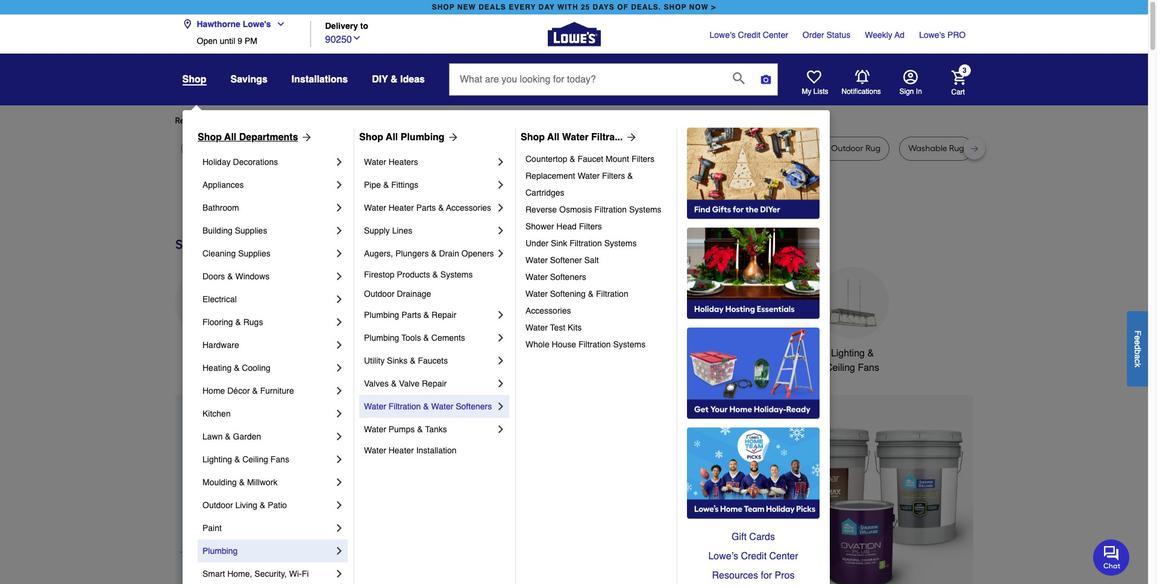 Task type: vqa. For each thing, say whether or not it's contained in the screenshot.
the rightmost Stationary
no



Task type: describe. For each thing, give the bounding box(es) containing it.
faucets inside utility sinks & faucets link
[[418, 356, 448, 366]]

augers, plungers & drain openers link
[[364, 242, 495, 265]]

pm
[[245, 36, 257, 46]]

water for water softener salt
[[526, 256, 548, 265]]

chevron right image for water pumps & tanks
[[495, 424, 507, 436]]

lowe's wishes you and your family a happy hanukkah. image
[[175, 192, 973, 222]]

water heater installation link
[[364, 441, 507, 461]]

systems for whole house filtration systems
[[613, 340, 646, 350]]

holiday hosting essentials. image
[[687, 228, 820, 320]]

millwork
[[247, 478, 278, 488]]

arrow right image for shop all water filtra...
[[623, 131, 638, 143]]

chevron right image for electrical
[[333, 294, 345, 306]]

shop for shop all water filtra...
[[521, 132, 545, 143]]

installations
[[292, 74, 348, 85]]

with
[[558, 3, 578, 11]]

shop all plumbing
[[359, 132, 445, 143]]

chevron right image for utility sinks & faucets
[[495, 355, 507, 367]]

cleaning
[[203, 249, 236, 259]]

>
[[712, 3, 716, 11]]

under
[[526, 239, 549, 248]]

lowe's pro link
[[919, 29, 966, 41]]

2 rug from the left
[[248, 143, 263, 154]]

resources for pros link
[[687, 567, 820, 585]]

systems for reverse osmosis filtration systems
[[629, 205, 662, 215]]

shop for shop all plumbing
[[359, 132, 383, 143]]

water softener salt
[[526, 256, 599, 265]]

1 vertical spatial lighting & ceiling fans
[[203, 455, 289, 465]]

delivery to
[[325, 21, 368, 31]]

lighting & ceiling fans link
[[203, 449, 333, 471]]

shop 25 days of deals by category image
[[175, 234, 973, 255]]

water softeners link
[[526, 269, 669, 286]]

plumbing tools & cements
[[364, 333, 465, 343]]

lowe's home improvement logo image
[[548, 8, 601, 61]]

faucet
[[578, 154, 604, 164]]

day
[[539, 3, 555, 11]]

shop button
[[182, 74, 206, 86]]

christmas decorations
[[369, 348, 420, 374]]

heater for installation
[[389, 446, 414, 456]]

house
[[552, 340, 576, 350]]

bathroom button
[[633, 267, 706, 361]]

allen for allen and roth area rug
[[479, 143, 498, 154]]

replacement water filters & cartridges link
[[526, 168, 669, 201]]

Search Query text field
[[450, 64, 723, 95]]

weekly ad
[[865, 30, 905, 40]]

suggestions
[[330, 116, 377, 126]]

chevron right image for building supplies
[[333, 225, 345, 237]]

lowe's home improvement account image
[[903, 70, 918, 84]]

departments
[[239, 132, 298, 143]]

valves
[[364, 379, 389, 389]]

christmas decorations button
[[358, 267, 431, 376]]

smart for smart home, security, wi-fi
[[203, 570, 225, 579]]

chevron right image for flooring & rugs
[[333, 316, 345, 329]]

arrow right image
[[951, 500, 963, 512]]

water pumps & tanks link
[[364, 418, 495, 441]]

diy & ideas button
[[372, 69, 425, 90]]

1 horizontal spatial softeners
[[550, 272, 586, 282]]

more suggestions for you
[[309, 116, 406, 126]]

diy & ideas
[[372, 74, 425, 85]]

whole house filtration systems
[[526, 340, 646, 350]]

find gifts for the diyer. image
[[687, 128, 820, 219]]

water for water heater parts & accessories
[[364, 203, 386, 213]]

credit for lowe's
[[741, 552, 767, 562]]

chevron right image for paint
[[333, 523, 345, 535]]

smart for smart home
[[734, 348, 760, 359]]

fans inside lighting & ceiling fans button
[[858, 363, 880, 374]]

pumps
[[389, 425, 415, 435]]

firestop products & systems link
[[364, 265, 507, 285]]

tools for plumbing
[[402, 333, 421, 343]]

center for lowe's credit center
[[770, 552, 799, 562]]

furniture
[[260, 386, 294, 396]]

chevron down image
[[352, 33, 362, 43]]

allen for allen and roth rug
[[600, 143, 619, 154]]

0 vertical spatial filters
[[632, 154, 655, 164]]

more
[[309, 116, 328, 126]]

2 shop from the left
[[664, 3, 687, 11]]

my lists
[[802, 87, 829, 96]]

0 horizontal spatial softeners
[[456, 402, 492, 412]]

utility sinks & faucets
[[364, 356, 448, 366]]

now
[[689, 3, 709, 11]]

more suggestions for you link
[[309, 115, 416, 127]]

gift cards link
[[687, 528, 820, 547]]

building
[[203, 226, 233, 236]]

lowe's for lowe's pro
[[919, 30, 945, 40]]

appliances button
[[175, 267, 247, 361]]

smart home, security, wi-fi
[[203, 570, 309, 579]]

softening
[[550, 289, 586, 299]]

chevron right image for heating & cooling
[[333, 362, 345, 374]]

plumbing parts & repair link
[[364, 304, 495, 327]]

plungers
[[396, 249, 429, 259]]

days
[[593, 3, 615, 11]]

appliances link
[[203, 174, 333, 197]]

lighting inside the lighting & ceiling fans link
[[203, 455, 232, 465]]

patio
[[268, 501, 287, 511]]

outdoor tools & equipment button
[[542, 267, 614, 376]]

lawn & garden link
[[203, 426, 333, 449]]

for for suggestions
[[379, 116, 390, 126]]

6 rug from the left
[[658, 143, 673, 154]]

shop for shop all departments
[[198, 132, 222, 143]]

pipe & fittings link
[[364, 174, 495, 197]]

water test kits link
[[526, 320, 669, 336]]

sign in
[[900, 87, 922, 96]]

scroll to item #5 image
[[735, 583, 767, 585]]

shower head filters
[[526, 222, 602, 231]]

chevron right image for plumbing tools & cements
[[495, 332, 507, 344]]

repair for plumbing parts & repair
[[432, 310, 457, 320]]

& inside lighting & ceiling fans
[[868, 348, 874, 359]]

90250
[[325, 34, 352, 45]]

home décor & furniture
[[203, 386, 294, 396]]

lowe's credit center link
[[687, 547, 820, 567]]

you for more suggestions for you
[[392, 116, 406, 126]]

products
[[397, 270, 430, 280]]

openers
[[462, 249, 494, 259]]

appliances inside button
[[188, 348, 235, 359]]

water heater installation
[[364, 446, 457, 456]]

chevron right image for holiday decorations
[[333, 156, 345, 168]]

90250 button
[[325, 31, 362, 47]]

3
[[963, 67, 967, 75]]

arrow right image for shop all plumbing
[[445, 131, 459, 143]]

water softeners
[[526, 272, 586, 282]]

smart home, security, wi-fi link
[[203, 563, 333, 585]]

for for searches
[[272, 116, 283, 126]]

chevron right image for outdoor living & patio
[[333, 500, 345, 512]]

building supplies
[[203, 226, 267, 236]]

water for water test kits
[[526, 323, 548, 333]]

electrical
[[203, 295, 237, 304]]

holiday decorations link
[[203, 151, 333, 174]]

savings
[[231, 74, 268, 85]]

filtration down valves & valve repair
[[389, 402, 421, 412]]

water inside replacement water filters & cartridges
[[578, 171, 600, 181]]

cartridges
[[526, 188, 565, 198]]

25 days of deals. don't miss deals every day. same-day delivery on in-stock orders placed by 2 p m. image
[[175, 395, 370, 585]]

water up the 'tanks'
[[431, 402, 454, 412]]

lowe's credit center
[[710, 30, 788, 40]]

roth for rug
[[638, 143, 656, 154]]

lowe's for lowe's credit center
[[710, 30, 736, 40]]

shop new deals every day with 25 days of deals. shop now > link
[[430, 0, 719, 14]]

heater for parts
[[389, 203, 414, 213]]

head
[[557, 222, 577, 231]]

plumbing up 'desk'
[[401, 132, 445, 143]]

plumbing parts & repair
[[364, 310, 457, 320]]

home inside 'button'
[[762, 348, 788, 359]]

countertop & faucet mount filters
[[526, 154, 655, 164]]

installations button
[[292, 69, 348, 90]]

& inside replacement water filters & cartridges
[[628, 171, 633, 181]]

you for recommended searches for you
[[285, 116, 299, 126]]

electrical link
[[203, 288, 333, 311]]

3 area from the left
[[742, 143, 760, 154]]

lighting inside lighting & ceiling fans button
[[831, 348, 865, 359]]

valves & valve repair
[[364, 379, 447, 389]]

of
[[617, 3, 629, 11]]

doors & windows
[[203, 272, 270, 282]]

chevron right image for kitchen
[[333, 408, 345, 420]]

4 rug from the left
[[328, 143, 343, 154]]

kitchen link
[[203, 403, 333, 426]]

water inside 'link'
[[562, 132, 589, 143]]

lowe's home improvement notification center image
[[855, 70, 870, 84]]

chevron right image for moulding & millwork
[[333, 477, 345, 489]]

holiday
[[203, 157, 231, 167]]

bathroom inside button
[[649, 348, 690, 359]]

chevron right image for home décor & furniture
[[333, 385, 345, 397]]

until
[[220, 36, 235, 46]]



Task type: locate. For each thing, give the bounding box(es) containing it.
kitchen down the cements
[[452, 348, 484, 359]]

0 horizontal spatial lighting
[[203, 455, 232, 465]]

area
[[308, 143, 326, 154], [537, 143, 555, 154], [742, 143, 760, 154]]

repair down utility sinks & faucets link
[[422, 379, 447, 389]]

shop inside shop all plumbing link
[[359, 132, 383, 143]]

hardware
[[203, 341, 239, 350]]

fans inside the lighting & ceiling fans link
[[271, 455, 289, 465]]

outdoor down "moulding"
[[203, 501, 233, 511]]

hawthorne
[[197, 19, 240, 29]]

credit for lowe's
[[738, 30, 761, 40]]

countertop
[[526, 154, 567, 164]]

you left more
[[285, 116, 299, 126]]

plumbing up christmas
[[364, 333, 399, 343]]

water for water heaters
[[364, 157, 386, 167]]

and for allen and roth area rug
[[500, 143, 515, 154]]

2 e from the top
[[1133, 340, 1143, 345]]

search image
[[733, 72, 745, 84]]

water for water softening & filtration accessories
[[526, 289, 548, 299]]

all for plumbing
[[386, 132, 398, 143]]

2 heater from the top
[[389, 446, 414, 456]]

1 vertical spatial ceiling
[[242, 455, 268, 465]]

repair for valves & valve repair
[[422, 379, 447, 389]]

whole
[[526, 340, 550, 350]]

ideas
[[400, 74, 425, 85]]

systems down water test kits link at bottom
[[613, 340, 646, 350]]

water for water softeners
[[526, 272, 548, 282]]

chevron right image for augers, plungers & drain openers
[[495, 248, 507, 260]]

allen down filtra...
[[600, 143, 619, 154]]

softeners down 'valves & valve repair' "link"
[[456, 402, 492, 412]]

lowe's left 'pro' at top
[[919, 30, 945, 40]]

weekly ad link
[[865, 29, 905, 41]]

ceiling inside lighting & ceiling fans
[[826, 363, 855, 374]]

shop all plumbing link
[[359, 130, 459, 145]]

1 vertical spatial credit
[[741, 552, 767, 562]]

1 vertical spatial fans
[[271, 455, 289, 465]]

arrow right image inside shop all water filtra... 'link'
[[623, 131, 638, 143]]

supplies for building supplies
[[235, 226, 267, 236]]

0 vertical spatial home
[[762, 348, 788, 359]]

chevron right image for pipe & fittings
[[495, 179, 507, 191]]

parts inside plumbing parts & repair 'link'
[[402, 310, 421, 320]]

for up departments
[[272, 116, 283, 126]]

free same-day delivery when you order 1 gallon or more of paint by 2 p m. image
[[389, 395, 973, 585]]

1 horizontal spatial kitchen
[[452, 348, 484, 359]]

0 horizontal spatial all
[[224, 132, 236, 143]]

bathroom
[[203, 203, 239, 213], [649, 348, 690, 359]]

plumbing down paint
[[203, 547, 238, 556]]

chevron right image for water heater parts & accessories
[[495, 202, 507, 214]]

1 vertical spatial kitchen
[[203, 409, 231, 419]]

center for lowe's credit center
[[763, 30, 788, 40]]

water down countertop & faucet mount filters
[[578, 171, 600, 181]]

all up countertop
[[547, 132, 560, 143]]

1 vertical spatial parts
[[402, 310, 421, 320]]

systems for under sink filtration systems
[[604, 239, 637, 248]]

softeners up softening
[[550, 272, 586, 282]]

center inside lowe's credit center link
[[770, 552, 799, 562]]

smart
[[734, 348, 760, 359], [203, 570, 225, 579]]

plumbing inside 'link'
[[364, 310, 399, 320]]

chevron right image for plumbing
[[333, 546, 345, 558]]

1 horizontal spatial allen
[[600, 143, 619, 154]]

systems down drain
[[441, 270, 473, 280]]

filtration for house
[[579, 340, 611, 350]]

0 horizontal spatial ceiling
[[242, 455, 268, 465]]

appliances down the holiday
[[203, 180, 244, 190]]

1 shop from the left
[[432, 3, 455, 11]]

0 horizontal spatial area
[[308, 143, 326, 154]]

kitchen up lawn
[[203, 409, 231, 419]]

1 vertical spatial home
[[203, 386, 225, 396]]

5x8
[[207, 143, 220, 154]]

faucets left whole
[[486, 348, 521, 359]]

1 roth from the left
[[517, 143, 535, 154]]

water down water softeners
[[526, 289, 548, 299]]

2 horizontal spatial filters
[[632, 154, 655, 164]]

outdoor for outdoor tools & equipment
[[543, 348, 578, 359]]

0 vertical spatial outdoor
[[364, 289, 395, 299]]

washable for washable rug
[[909, 143, 947, 154]]

1 vertical spatial decorations
[[369, 363, 420, 374]]

open until 9 pm
[[197, 36, 257, 46]]

1 horizontal spatial roth
[[638, 143, 656, 154]]

0 horizontal spatial filters
[[579, 222, 602, 231]]

7 rug from the left
[[762, 143, 777, 154]]

shop left now
[[664, 3, 687, 11]]

water down water pumps & tanks
[[364, 446, 386, 456]]

0 horizontal spatial arrow right image
[[298, 131, 313, 143]]

2 horizontal spatial for
[[761, 571, 772, 582]]

water test kits
[[526, 323, 582, 333]]

lawn & garden
[[203, 432, 261, 442]]

lines
[[392, 226, 412, 236]]

1 vertical spatial filters
[[602, 171, 625, 181]]

weekly
[[865, 30, 893, 40]]

2 shop from the left
[[359, 132, 383, 143]]

replacement water filters & cartridges
[[526, 171, 636, 198]]

get your home holiday-ready. image
[[687, 328, 820, 420]]

0 vertical spatial decorations
[[233, 157, 278, 167]]

shop inside shop all departments link
[[198, 132, 222, 143]]

0 horizontal spatial and
[[500, 143, 515, 154]]

accessories up supply lines link
[[446, 203, 491, 213]]

for
[[272, 116, 283, 126], [379, 116, 390, 126], [761, 571, 772, 582]]

shop inside shop all water filtra... 'link'
[[521, 132, 545, 143]]

for up scroll to item #5 image on the right bottom of page
[[761, 571, 772, 582]]

outdoor living & patio
[[203, 501, 287, 511]]

water up whole
[[526, 323, 548, 333]]

accessories inside water softening & filtration accessories
[[526, 306, 571, 316]]

1 vertical spatial bathroom
[[649, 348, 690, 359]]

delivery
[[325, 21, 358, 31]]

and for allen and roth rug
[[621, 143, 636, 154]]

0 vertical spatial lighting
[[831, 348, 865, 359]]

indoor outdoor rug
[[805, 143, 881, 154]]

plumbing for plumbing
[[203, 547, 238, 556]]

decorations inside the christmas decorations button
[[369, 363, 420, 374]]

0 vertical spatial kitchen
[[452, 348, 484, 359]]

0 vertical spatial credit
[[738, 30, 761, 40]]

1 horizontal spatial for
[[379, 116, 390, 126]]

roth for area
[[517, 143, 535, 154]]

filtration for sink
[[570, 239, 602, 248]]

decorations down rug rug
[[233, 157, 278, 167]]

accessories for water heater parts & accessories
[[446, 203, 491, 213]]

shop all departments link
[[198, 130, 313, 145]]

water down the valves
[[364, 402, 386, 412]]

b
[[1133, 350, 1143, 354]]

1 horizontal spatial and
[[621, 143, 636, 154]]

0 horizontal spatial decorations
[[233, 157, 278, 167]]

chevron right image for hardware
[[333, 339, 345, 351]]

5 rug from the left
[[557, 143, 572, 154]]

chevron right image for smart home, security, wi-fi
[[333, 568, 345, 581]]

0 vertical spatial ceiling
[[826, 363, 855, 374]]

& inside 'link'
[[424, 310, 429, 320]]

filters for replacement water filters & cartridges
[[602, 171, 625, 181]]

0 horizontal spatial lighting & ceiling fans
[[203, 455, 289, 465]]

2 horizontal spatial all
[[547, 132, 560, 143]]

filters inside replacement water filters & cartridges
[[602, 171, 625, 181]]

all down the recommended searches for you
[[224, 132, 236, 143]]

3 all from the left
[[547, 132, 560, 143]]

location image
[[182, 19, 192, 29]]

1 vertical spatial heater
[[389, 446, 414, 456]]

faucets up 'valves & valve repair' "link"
[[418, 356, 448, 366]]

water up supply
[[364, 203, 386, 213]]

home décor & furniture link
[[203, 380, 333, 403]]

camera image
[[760, 74, 772, 86]]

3 rug from the left
[[265, 143, 280, 154]]

0 vertical spatial center
[[763, 30, 788, 40]]

appliances
[[203, 180, 244, 190], [188, 348, 235, 359]]

0 horizontal spatial accessories
[[446, 203, 491, 213]]

decorations down christmas
[[369, 363, 420, 374]]

0 vertical spatial softeners
[[550, 272, 586, 282]]

accessories for water softening & filtration accessories
[[526, 306, 571, 316]]

mount
[[606, 154, 629, 164]]

arrow right image for shop all departments
[[298, 131, 313, 143]]

water inside water softening & filtration accessories
[[526, 289, 548, 299]]

chevron right image
[[333, 156, 345, 168], [495, 156, 507, 168], [333, 179, 345, 191], [333, 202, 345, 214], [495, 202, 507, 214], [495, 248, 507, 260], [333, 294, 345, 306], [333, 316, 345, 329], [333, 408, 345, 420], [333, 454, 345, 466], [333, 500, 345, 512], [333, 523, 345, 535]]

2 horizontal spatial arrow right image
[[623, 131, 638, 143]]

water for water heater installation
[[364, 446, 386, 456]]

& inside water softening & filtration accessories
[[588, 289, 594, 299]]

water filtration & water softeners link
[[364, 395, 495, 418]]

1 horizontal spatial tools
[[581, 348, 603, 359]]

filtration down "water softeners" link
[[596, 289, 629, 299]]

water down the water softener salt
[[526, 272, 548, 282]]

1 horizontal spatial shop
[[359, 132, 383, 143]]

1 washable from the left
[[701, 143, 740, 154]]

repair
[[432, 310, 457, 320], [422, 379, 447, 389]]

filtration inside water softening & filtration accessories
[[596, 289, 629, 299]]

accessories up "water test kits"
[[526, 306, 571, 316]]

water for water pumps & tanks
[[364, 425, 386, 435]]

e up b
[[1133, 340, 1143, 345]]

smart home button
[[725, 267, 797, 361]]

lighting & ceiling fans inside button
[[826, 348, 880, 374]]

water softening & filtration accessories
[[526, 289, 631, 316]]

f e e d b a c k button
[[1127, 311, 1148, 387]]

doors & windows link
[[203, 265, 333, 288]]

sink
[[551, 239, 567, 248]]

1 vertical spatial tools
[[581, 348, 603, 359]]

doors
[[203, 272, 225, 282]]

outdoor for outdoor living & patio
[[203, 501, 233, 511]]

water down recommended searches for you heading
[[562, 132, 589, 143]]

0 horizontal spatial lowe's
[[243, 19, 271, 29]]

1 horizontal spatial you
[[392, 116, 406, 126]]

0 vertical spatial appliances
[[203, 180, 244, 190]]

plumbing tools & cements link
[[364, 327, 495, 350]]

shop left new
[[432, 3, 455, 11]]

cart
[[952, 88, 965, 96]]

outdoor up equipment
[[543, 348, 578, 359]]

chevron right image for bathroom
[[333, 202, 345, 214]]

chevron right image for lawn & garden
[[333, 431, 345, 443]]

outdoor living & patio link
[[203, 494, 333, 517]]

repair inside plumbing parts & repair 'link'
[[432, 310, 457, 320]]

9 rug from the left
[[950, 143, 965, 154]]

all inside 'link'
[[547, 132, 560, 143]]

salt
[[584, 256, 599, 265]]

0 horizontal spatial outdoor
[[203, 501, 233, 511]]

0 horizontal spatial bathroom
[[203, 203, 239, 213]]

kitchen for kitchen
[[203, 409, 231, 419]]

chevron right image for lighting & ceiling fans
[[333, 454, 345, 466]]

repair down outdoor drainage link
[[432, 310, 457, 320]]

lowe's inside button
[[243, 19, 271, 29]]

kitchen for kitchen faucets
[[452, 348, 484, 359]]

tools for outdoor
[[581, 348, 603, 359]]

arrow right image down more
[[298, 131, 313, 143]]

washable for washable area rug
[[701, 143, 740, 154]]

1 vertical spatial outdoor
[[543, 348, 578, 359]]

arrow right image inside shop all plumbing link
[[445, 131, 459, 143]]

my
[[802, 87, 812, 96]]

outdoor inside outdoor tools & equipment
[[543, 348, 578, 359]]

2 roth from the left
[[638, 143, 656, 154]]

1 horizontal spatial faucets
[[486, 348, 521, 359]]

allen and roth rug
[[600, 143, 673, 154]]

plumbing inside "link"
[[203, 547, 238, 556]]

tools inside outdoor tools & equipment
[[581, 348, 603, 359]]

0 vertical spatial lighting & ceiling fans
[[826, 348, 880, 374]]

outdoor for outdoor drainage
[[364, 289, 395, 299]]

appliances up heating
[[188, 348, 235, 359]]

smart home
[[734, 348, 788, 359]]

allen
[[479, 143, 498, 154], [600, 143, 619, 154]]

outdoor down firestop
[[364, 289, 395, 299]]

filters down reverse osmosis filtration systems
[[579, 222, 602, 231]]

for up "shop all plumbing"
[[379, 116, 390, 126]]

e up d
[[1133, 336, 1143, 340]]

0 vertical spatial tools
[[402, 333, 421, 343]]

0 vertical spatial supplies
[[235, 226, 267, 236]]

0 horizontal spatial smart
[[203, 570, 225, 579]]

2 arrow right image from the left
[[445, 131, 459, 143]]

2 and from the left
[[621, 143, 636, 154]]

1 horizontal spatial area
[[537, 143, 555, 154]]

1 heater from the top
[[389, 203, 414, 213]]

systems up the "shower head filters" link
[[629, 205, 662, 215]]

0 horizontal spatial kitchen
[[203, 409, 231, 419]]

allen and roth area rug
[[479, 143, 572, 154]]

arrow right image
[[298, 131, 313, 143], [445, 131, 459, 143], [623, 131, 638, 143]]

water for water filtration & water softeners
[[364, 402, 386, 412]]

rug
[[190, 143, 205, 154], [248, 143, 263, 154], [265, 143, 280, 154], [328, 143, 343, 154], [557, 143, 572, 154], [658, 143, 673, 154], [762, 143, 777, 154], [866, 143, 881, 154], [950, 143, 965, 154]]

fans
[[858, 363, 880, 374], [271, 455, 289, 465]]

kits
[[568, 323, 582, 333]]

3 arrow right image from the left
[[623, 131, 638, 143]]

0 vertical spatial fans
[[858, 363, 880, 374]]

0 horizontal spatial you
[[285, 116, 299, 126]]

1 vertical spatial lighting
[[203, 455, 232, 465]]

filters down mount
[[602, 171, 625, 181]]

& inside "link"
[[391, 379, 397, 389]]

filters for shower head filters
[[579, 222, 602, 231]]

tools down plumbing parts & repair
[[402, 333, 421, 343]]

lowe's home team holiday picks. image
[[687, 428, 820, 520]]

bathroom link
[[203, 197, 333, 219]]

kitchen inside 'link'
[[203, 409, 231, 419]]

arrow right image up water heaters link
[[445, 131, 459, 143]]

plumbing for plumbing tools & cements
[[364, 333, 399, 343]]

chevron right image for doors & windows
[[333, 271, 345, 283]]

plumbing down outdoor drainage at the left of the page
[[364, 310, 399, 320]]

new
[[457, 3, 476, 11]]

outdoor tools & equipment
[[543, 348, 612, 374]]

2 you from the left
[[392, 116, 406, 126]]

lowe's inside "link"
[[919, 30, 945, 40]]

lowe's up pm
[[243, 19, 271, 29]]

2 vertical spatial filters
[[579, 222, 602, 231]]

1 and from the left
[[500, 143, 515, 154]]

2 horizontal spatial outdoor
[[543, 348, 578, 359]]

cements
[[432, 333, 465, 343]]

0 horizontal spatial shop
[[198, 132, 222, 143]]

shop all departments
[[198, 132, 298, 143]]

1 horizontal spatial fans
[[858, 363, 880, 374]]

1 rug from the left
[[190, 143, 205, 154]]

1 arrow right image from the left
[[298, 131, 313, 143]]

2 horizontal spatial area
[[742, 143, 760, 154]]

indoor
[[805, 143, 829, 154]]

2 all from the left
[[386, 132, 398, 143]]

1 e from the top
[[1133, 336, 1143, 340]]

washable
[[701, 143, 740, 154], [909, 143, 947, 154]]

credit up search 'icon'
[[738, 30, 761, 40]]

1 horizontal spatial washable
[[909, 143, 947, 154]]

chat invite button image
[[1094, 539, 1130, 576]]

2 area from the left
[[537, 143, 555, 154]]

0 horizontal spatial for
[[272, 116, 283, 126]]

filtration up the 'salt'
[[570, 239, 602, 248]]

shop down more suggestions for you link
[[359, 132, 383, 143]]

1 allen from the left
[[479, 143, 498, 154]]

1 all from the left
[[224, 132, 236, 143]]

water softening & filtration accessories link
[[526, 286, 669, 320]]

lawn
[[203, 432, 223, 442]]

1 vertical spatial smart
[[203, 570, 225, 579]]

decorations for christmas
[[369, 363, 420, 374]]

countertop & faucet mount filters link
[[526, 151, 669, 168]]

0 horizontal spatial tools
[[402, 333, 421, 343]]

water down under
[[526, 256, 548, 265]]

chevron right image for cleaning supplies
[[333, 248, 345, 260]]

1 horizontal spatial ceiling
[[826, 363, 855, 374]]

parts inside water heater parts & accessories link
[[416, 203, 436, 213]]

center inside 'lowe's credit center' link
[[763, 30, 788, 40]]

pros
[[775, 571, 795, 582]]

1 vertical spatial accessories
[[526, 306, 571, 316]]

water left pumps
[[364, 425, 386, 435]]

shop up 'allen and roth area rug'
[[521, 132, 545, 143]]

faucets inside 'kitchen faucets' button
[[486, 348, 521, 359]]

0 horizontal spatial washable
[[701, 143, 740, 154]]

0 horizontal spatial faucets
[[418, 356, 448, 366]]

lowe's home improvement cart image
[[952, 70, 966, 85]]

1 vertical spatial repair
[[422, 379, 447, 389]]

1 shop from the left
[[198, 132, 222, 143]]

8 rug from the left
[[866, 143, 881, 154]]

decorations inside 'holiday decorations' link
[[233, 157, 278, 167]]

shop up 5x8
[[198, 132, 222, 143]]

hawthorne lowe's
[[197, 19, 271, 29]]

supplies up windows
[[238, 249, 271, 259]]

all for water
[[547, 132, 560, 143]]

lowe's home improvement lists image
[[807, 70, 821, 84]]

1 area from the left
[[308, 143, 326, 154]]

1 you from the left
[[285, 116, 299, 126]]

in
[[916, 87, 922, 96]]

all for departments
[[224, 132, 236, 143]]

chevron right image for valves & valve repair
[[495, 378, 507, 390]]

2 horizontal spatial lowe's
[[919, 30, 945, 40]]

0 horizontal spatial roth
[[517, 143, 535, 154]]

1 horizontal spatial lighting
[[831, 348, 865, 359]]

chevron down image
[[271, 19, 286, 29]]

1 horizontal spatial all
[[386, 132, 398, 143]]

test
[[550, 323, 566, 333]]

all up furniture
[[386, 132, 398, 143]]

0 horizontal spatial home
[[203, 386, 225, 396]]

1 horizontal spatial lowe's
[[710, 30, 736, 40]]

chevron right image for water filtration & water softeners
[[495, 401, 507, 413]]

supplies for cleaning supplies
[[238, 249, 271, 259]]

2 vertical spatial outdoor
[[203, 501, 233, 511]]

systems for firestop products & systems
[[441, 270, 473, 280]]

filtration down water test kits link at bottom
[[579, 340, 611, 350]]

arrow right image inside shop all departments link
[[298, 131, 313, 143]]

water filtration & water softeners
[[364, 402, 492, 412]]

heater up "lines"
[[389, 203, 414, 213]]

None search field
[[449, 63, 778, 107]]

chevron right image for supply lines
[[495, 225, 507, 237]]

chevron right image for appliances
[[333, 179, 345, 191]]

1 vertical spatial appliances
[[188, 348, 235, 359]]

systems down the "shower head filters" link
[[604, 239, 637, 248]]

1 horizontal spatial smart
[[734, 348, 760, 359]]

arrow right image up mount
[[623, 131, 638, 143]]

decorations for holiday
[[233, 157, 278, 167]]

0 vertical spatial bathroom
[[203, 203, 239, 213]]

smart inside 'button'
[[734, 348, 760, 359]]

repair inside 'valves & valve repair' "link"
[[422, 379, 447, 389]]

pipe
[[364, 180, 381, 190]]

0 horizontal spatial shop
[[432, 3, 455, 11]]

1 horizontal spatial arrow right image
[[445, 131, 459, 143]]

wi-
[[289, 570, 302, 579]]

resources for pros
[[712, 571, 795, 582]]

1 horizontal spatial accessories
[[526, 306, 571, 316]]

0 horizontal spatial fans
[[271, 455, 289, 465]]

9
[[238, 36, 242, 46]]

supply
[[364, 226, 390, 236]]

heater
[[389, 203, 414, 213], [389, 446, 414, 456]]

2 allen from the left
[[600, 143, 619, 154]]

you up "shop all plumbing"
[[392, 116, 406, 126]]

lowe's down >
[[710, 30, 736, 40]]

filters down allen and roth rug
[[632, 154, 655, 164]]

living
[[235, 501, 257, 511]]

f
[[1133, 331, 1143, 336]]

parts down pipe & fittings link
[[416, 203, 436, 213]]

chevron right image for water heaters
[[495, 156, 507, 168]]

center up pros
[[770, 552, 799, 562]]

1 horizontal spatial home
[[762, 348, 788, 359]]

1 horizontal spatial filters
[[602, 171, 625, 181]]

water down furniture
[[364, 157, 386, 167]]

utility
[[364, 356, 385, 366]]

3 shop from the left
[[521, 132, 545, 143]]

home
[[762, 348, 788, 359], [203, 386, 225, 396]]

2 washable from the left
[[909, 143, 947, 154]]

0 vertical spatial accessories
[[446, 203, 491, 213]]

filtration up the "shower head filters" link
[[595, 205, 627, 215]]

supplies up the cleaning supplies
[[235, 226, 267, 236]]

0 vertical spatial heater
[[389, 203, 414, 213]]

parts down drainage
[[402, 310, 421, 320]]

1 horizontal spatial decorations
[[369, 363, 420, 374]]

& inside outdoor tools & equipment
[[606, 348, 612, 359]]

0 horizontal spatial allen
[[479, 143, 498, 154]]

plumbing for plumbing parts & repair
[[364, 310, 399, 320]]

recommended searches for you heading
[[175, 115, 973, 127]]

0 vertical spatial parts
[[416, 203, 436, 213]]

center left order
[[763, 30, 788, 40]]

heater down pumps
[[389, 446, 414, 456]]

kitchen inside button
[[452, 348, 484, 359]]

chevron right image for plumbing parts & repair
[[495, 309, 507, 321]]

1 vertical spatial center
[[770, 552, 799, 562]]

allen right 'desk'
[[479, 143, 498, 154]]

filtration for osmosis
[[595, 205, 627, 215]]

chevron right image
[[495, 179, 507, 191], [333, 225, 345, 237], [495, 225, 507, 237], [333, 248, 345, 260], [333, 271, 345, 283], [495, 309, 507, 321], [495, 332, 507, 344], [333, 339, 345, 351], [495, 355, 507, 367], [333, 362, 345, 374], [495, 378, 507, 390], [333, 385, 345, 397], [495, 401, 507, 413], [495, 424, 507, 436], [333, 431, 345, 443], [333, 477, 345, 489], [333, 546, 345, 558], [333, 568, 345, 581]]

1 horizontal spatial shop
[[664, 3, 687, 11]]

tools up equipment
[[581, 348, 603, 359]]

0 vertical spatial smart
[[734, 348, 760, 359]]

2 horizontal spatial shop
[[521, 132, 545, 143]]

credit up resources for pros link
[[741, 552, 767, 562]]



